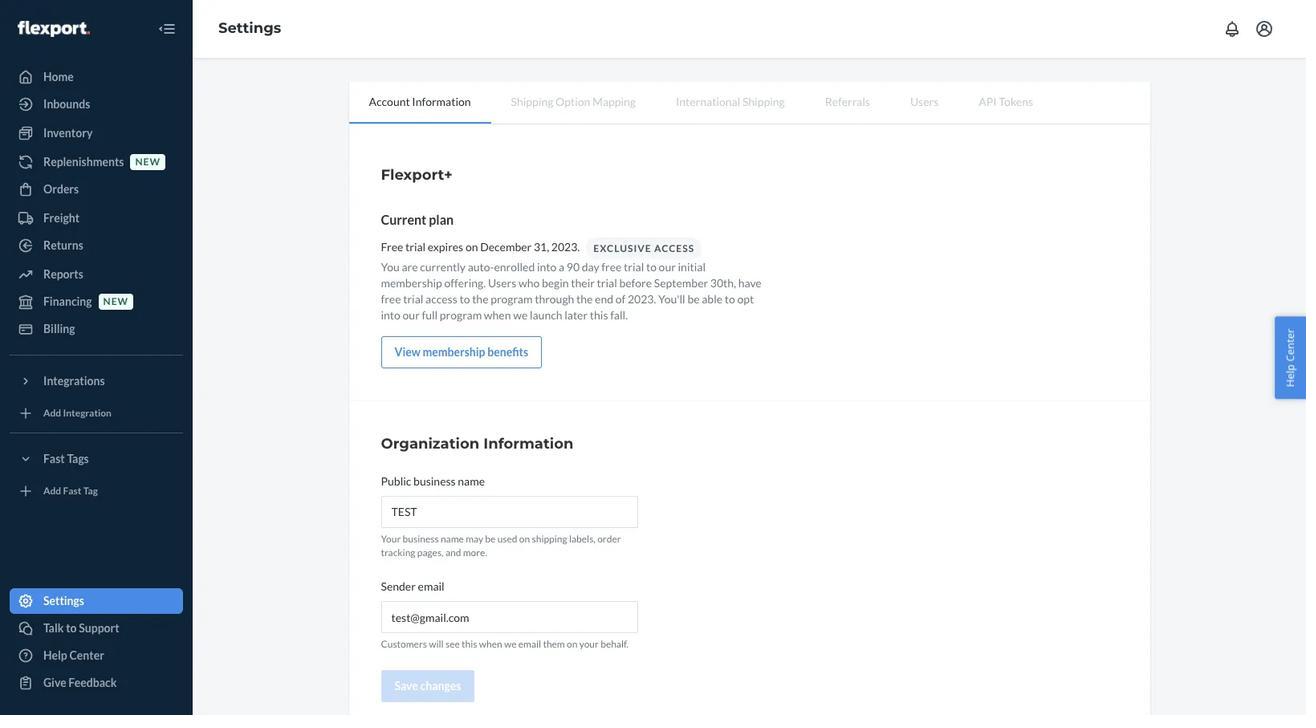 Task type: locate. For each thing, give the bounding box(es) containing it.
talk to support button
[[10, 616, 183, 642]]

1 vertical spatial business
[[403, 533, 439, 545]]

2023.
[[551, 240, 580, 254], [628, 292, 656, 306]]

you
[[381, 260, 400, 274]]

we down email address text box
[[504, 639, 517, 651]]

add integration link
[[10, 401, 183, 426]]

1 vertical spatial membership
[[423, 345, 485, 359]]

changes
[[420, 680, 461, 693]]

31,
[[534, 240, 549, 254]]

free right day
[[602, 260, 622, 274]]

business down organization
[[414, 475, 456, 488]]

email right the sender on the left of page
[[418, 580, 445, 594]]

free down you
[[381, 292, 401, 306]]

shipping left option
[[511, 95, 554, 108]]

1 vertical spatial add
[[43, 485, 61, 497]]

users down enrolled
[[488, 276, 516, 290]]

0 horizontal spatial into
[[381, 308, 401, 322]]

fast
[[43, 452, 65, 466], [63, 485, 81, 497]]

open notifications image
[[1223, 19, 1242, 39]]

0 vertical spatial center
[[1283, 329, 1298, 361]]

the down their
[[577, 292, 593, 306]]

current
[[381, 212, 427, 227]]

september
[[654, 276, 708, 290]]

when down email address text box
[[479, 639, 502, 651]]

1 horizontal spatial settings
[[218, 19, 281, 37]]

december
[[480, 240, 532, 254]]

shipping
[[511, 95, 554, 108], [743, 95, 785, 108]]

help center button
[[1275, 316, 1306, 399]]

current plan
[[381, 212, 454, 227]]

add
[[43, 407, 61, 419], [43, 485, 61, 497]]

1 horizontal spatial information
[[484, 435, 574, 453]]

more.
[[463, 547, 487, 559]]

0 vertical spatial information
[[412, 95, 471, 108]]

and
[[446, 547, 461, 559]]

name inside your business name may be used on shipping labels, order tracking pages, and more.
[[441, 533, 464, 545]]

1 horizontal spatial shipping
[[743, 95, 785, 108]]

0 vertical spatial users
[[910, 95, 939, 108]]

1 vertical spatial center
[[69, 649, 104, 662]]

1 vertical spatial 2023.
[[628, 292, 656, 306]]

to right talk
[[66, 621, 77, 635]]

1 vertical spatial help center
[[43, 649, 104, 662]]

tab list
[[349, 82, 1150, 124]]

full
[[422, 308, 438, 322]]

1 horizontal spatial 2023.
[[628, 292, 656, 306]]

this inside you are currently auto-enrolled into a 90 day free trial to our initial membership offering. users who begin their trial before september 30th, have free trial access to the program through the end of 2023. you'll be able to opt into our full program when we launch later this fall.
[[590, 308, 608, 322]]

2023. up a
[[551, 240, 580, 254]]

information for account information
[[412, 95, 471, 108]]

add left integration
[[43, 407, 61, 419]]

0 vertical spatial free
[[602, 260, 622, 274]]

0 horizontal spatial on
[[466, 240, 478, 254]]

add integration
[[43, 407, 112, 419]]

be inside your business name may be used on shipping labels, order tracking pages, and more.
[[485, 533, 496, 545]]

1 vertical spatial email
[[518, 639, 541, 651]]

tracking
[[381, 547, 415, 559]]

returns link
[[10, 233, 183, 259]]

2 horizontal spatial on
[[567, 639, 578, 651]]

0 horizontal spatial the
[[472, 292, 489, 306]]

day
[[582, 260, 600, 274]]

0 horizontal spatial users
[[488, 276, 516, 290]]

settings link
[[218, 19, 281, 37], [10, 589, 183, 614]]

1 horizontal spatial center
[[1283, 329, 1298, 361]]

shipping right international
[[743, 95, 785, 108]]

before
[[619, 276, 652, 290]]

0 horizontal spatial be
[[485, 533, 496, 545]]

see
[[446, 639, 460, 651]]

auto-
[[468, 260, 494, 274]]

1 horizontal spatial the
[[577, 292, 593, 306]]

help
[[1283, 364, 1298, 387], [43, 649, 67, 662]]

access
[[426, 292, 457, 306]]

0 vertical spatial add
[[43, 407, 61, 419]]

0 horizontal spatial settings
[[43, 594, 84, 608]]

1 vertical spatial be
[[485, 533, 496, 545]]

0 vertical spatial fast
[[43, 452, 65, 466]]

name for public business name
[[458, 475, 485, 488]]

the
[[472, 292, 489, 306], [577, 292, 593, 306]]

be left able
[[688, 292, 700, 306]]

1 horizontal spatial help
[[1283, 364, 1298, 387]]

users left api
[[910, 95, 939, 108]]

when up benefits
[[484, 308, 511, 322]]

business up pages,
[[403, 533, 439, 545]]

0 vertical spatial business
[[414, 475, 456, 488]]

tab list containing account information
[[349, 82, 1150, 124]]

users inside you are currently auto-enrolled into a 90 day free trial to our initial membership offering. users who begin their trial before september 30th, have free trial access to the program through the end of 2023. you'll be able to opt into our full program when we launch later this fall.
[[488, 276, 516, 290]]

our
[[659, 260, 676, 274], [403, 308, 420, 322]]

integrations button
[[10, 369, 183, 394]]

our down access
[[659, 260, 676, 274]]

to inside button
[[66, 621, 77, 635]]

inbounds
[[43, 97, 90, 111]]

new down reports link
[[103, 296, 129, 308]]

flexport+
[[381, 166, 453, 184]]

we inside you are currently auto-enrolled into a 90 day free trial to our initial membership offering. users who begin their trial before september 30th, have free trial access to the program through the end of 2023. you'll be able to opt into our full program when we launch later this fall.
[[513, 308, 528, 322]]

1 vertical spatial on
[[519, 533, 530, 545]]

a
[[559, 260, 565, 274]]

add down fast tags
[[43, 485, 61, 497]]

launch
[[530, 308, 562, 322]]

benefits
[[488, 345, 528, 359]]

feedback
[[69, 676, 117, 690]]

1 vertical spatial name
[[441, 533, 464, 545]]

0 horizontal spatial program
[[440, 308, 482, 322]]

behalf.
[[601, 639, 629, 651]]

0 vertical spatial we
[[513, 308, 528, 322]]

1 horizontal spatial program
[[491, 292, 533, 306]]

into left full
[[381, 308, 401, 322]]

give feedback
[[43, 676, 117, 690]]

1 vertical spatial we
[[504, 639, 517, 651]]

the down offering.
[[472, 292, 489, 306]]

our left full
[[403, 308, 420, 322]]

1 add from the top
[[43, 407, 61, 419]]

0 vertical spatial name
[[458, 475, 485, 488]]

1 horizontal spatial into
[[537, 260, 557, 274]]

this
[[590, 308, 608, 322], [462, 639, 477, 651]]

business for public
[[414, 475, 456, 488]]

add for add fast tag
[[43, 485, 61, 497]]

1 vertical spatial settings
[[43, 594, 84, 608]]

0 horizontal spatial help center
[[43, 649, 104, 662]]

information
[[412, 95, 471, 108], [484, 435, 574, 453]]

0 vertical spatial 2023.
[[551, 240, 580, 254]]

freight link
[[10, 206, 183, 231]]

program down who
[[491, 292, 533, 306]]

center
[[1283, 329, 1298, 361], [69, 649, 104, 662]]

fast tags button
[[10, 446, 183, 472]]

0 horizontal spatial 2023.
[[551, 240, 580, 254]]

1 vertical spatial our
[[403, 308, 420, 322]]

trial up full
[[403, 292, 423, 306]]

0 vertical spatial settings link
[[218, 19, 281, 37]]

0 horizontal spatial shipping
[[511, 95, 554, 108]]

this down the end
[[590, 308, 608, 322]]

api tokens
[[979, 95, 1033, 108]]

0 vertical spatial this
[[590, 308, 608, 322]]

be right may
[[485, 533, 496, 545]]

0 vertical spatial new
[[135, 156, 161, 168]]

0 vertical spatial help
[[1283, 364, 1298, 387]]

Business name text field
[[381, 496, 638, 528]]

0 vertical spatial email
[[418, 580, 445, 594]]

1 vertical spatial this
[[462, 639, 477, 651]]

0 vertical spatial help center
[[1283, 329, 1298, 387]]

access
[[654, 242, 695, 254]]

2 vertical spatial on
[[567, 639, 578, 651]]

1 horizontal spatial users
[[910, 95, 939, 108]]

0 vertical spatial be
[[688, 292, 700, 306]]

tokens
[[999, 95, 1033, 108]]

enrolled
[[494, 260, 535, 274]]

program down access
[[440, 308, 482, 322]]

1 horizontal spatial our
[[659, 260, 676, 274]]

public
[[381, 475, 411, 488]]

help center link
[[10, 643, 183, 669]]

fast left tags
[[43, 452, 65, 466]]

inbounds link
[[10, 92, 183, 117]]

users inside tab
[[910, 95, 939, 108]]

business inside your business name may be used on shipping labels, order tracking pages, and more.
[[403, 533, 439, 545]]

name up and
[[441, 533, 464, 545]]

1 horizontal spatial new
[[135, 156, 161, 168]]

trial up before
[[624, 260, 644, 274]]

name for your business name may be used on shipping labels, order tracking pages, and more.
[[441, 533, 464, 545]]

talk
[[43, 621, 64, 635]]

add fast tag
[[43, 485, 98, 497]]

information for organization information
[[484, 435, 574, 453]]

0 horizontal spatial email
[[418, 580, 445, 594]]

when
[[484, 308, 511, 322], [479, 639, 502, 651]]

fast left tag
[[63, 485, 81, 497]]

api tokens tab
[[959, 82, 1053, 122]]

1 vertical spatial new
[[103, 296, 129, 308]]

on
[[466, 240, 478, 254], [519, 533, 530, 545], [567, 639, 578, 651]]

email left them at bottom left
[[518, 639, 541, 651]]

information right the account
[[412, 95, 471, 108]]

1 horizontal spatial on
[[519, 533, 530, 545]]

we left launch
[[513, 308, 528, 322]]

1 horizontal spatial help center
[[1283, 329, 1298, 387]]

into left a
[[537, 260, 557, 274]]

information inside tab
[[412, 95, 471, 108]]

organization information
[[381, 435, 574, 453]]

their
[[571, 276, 595, 290]]

1 vertical spatial free
[[381, 292, 401, 306]]

fast inside dropdown button
[[43, 452, 65, 466]]

trial up are at the top
[[405, 240, 426, 254]]

name down organization information
[[458, 475, 485, 488]]

customers will see this when we email them on your behalf.
[[381, 639, 629, 651]]

0 horizontal spatial information
[[412, 95, 471, 108]]

save changes button
[[381, 671, 475, 703]]

you are currently auto-enrolled into a 90 day free trial to our initial membership offering. users who begin their trial before september 30th, have free trial access to the program through the end of 2023. you'll be able to opt into our full program when we launch later this fall.
[[381, 260, 762, 322]]

1 horizontal spatial email
[[518, 639, 541, 651]]

this right see
[[462, 639, 477, 651]]

membership down are at the top
[[381, 276, 442, 290]]

organization
[[381, 435, 480, 453]]

on up auto-
[[466, 240, 478, 254]]

0 vertical spatial program
[[491, 292, 533, 306]]

2 the from the left
[[577, 292, 593, 306]]

home
[[43, 70, 74, 84]]

membership inside view membership benefits button
[[423, 345, 485, 359]]

0 vertical spatial into
[[537, 260, 557, 274]]

1 vertical spatial users
[[488, 276, 516, 290]]

information up business name text field
[[484, 435, 574, 453]]

users tab
[[890, 82, 959, 122]]

0 horizontal spatial new
[[103, 296, 129, 308]]

will
[[429, 639, 444, 651]]

to
[[646, 260, 657, 274], [460, 292, 470, 306], [725, 292, 735, 306], [66, 621, 77, 635]]

talk to support
[[43, 621, 119, 635]]

0 vertical spatial membership
[[381, 276, 442, 290]]

1 vertical spatial information
[[484, 435, 574, 453]]

new up 'orders' "link" on the left top of the page
[[135, 156, 161, 168]]

2023. down before
[[628, 292, 656, 306]]

later
[[565, 308, 588, 322]]

2 add from the top
[[43, 485, 61, 497]]

on right used
[[519, 533, 530, 545]]

on left your
[[567, 639, 578, 651]]

trial up the end
[[597, 276, 617, 290]]

0 vertical spatial when
[[484, 308, 511, 322]]

1 vertical spatial help
[[43, 649, 67, 662]]

shipping
[[532, 533, 567, 545]]

0 horizontal spatial settings link
[[10, 589, 183, 614]]

1 vertical spatial fast
[[63, 485, 81, 497]]

be inside you are currently auto-enrolled into a 90 day free trial to our initial membership offering. users who begin their trial before september 30th, have free trial access to the program through the end of 2023. you'll be able to opt into our full program when we launch later this fall.
[[688, 292, 700, 306]]

give
[[43, 676, 66, 690]]

customers
[[381, 639, 427, 651]]

membership down full
[[423, 345, 485, 359]]

1 vertical spatial program
[[440, 308, 482, 322]]

0 horizontal spatial our
[[403, 308, 420, 322]]

30th,
[[710, 276, 736, 290]]

1 horizontal spatial be
[[688, 292, 700, 306]]

who
[[519, 276, 540, 290]]

help center
[[1283, 329, 1298, 387], [43, 649, 104, 662]]

1 horizontal spatial this
[[590, 308, 608, 322]]



Task type: describe. For each thing, give the bounding box(es) containing it.
initial
[[678, 260, 706, 274]]

expires
[[428, 240, 463, 254]]

integrations
[[43, 374, 105, 388]]

account
[[369, 95, 410, 108]]

0 vertical spatial settings
[[218, 19, 281, 37]]

save
[[395, 680, 418, 693]]

1 the from the left
[[472, 292, 489, 306]]

help inside button
[[1283, 364, 1298, 387]]

Email address text field
[[381, 602, 638, 634]]

pages,
[[417, 547, 444, 559]]

0 vertical spatial our
[[659, 260, 676, 274]]

orders link
[[10, 177, 183, 202]]

to down offering.
[[460, 292, 470, 306]]

flexport logo image
[[18, 21, 90, 37]]

may
[[466, 533, 483, 545]]

membership inside you are currently auto-enrolled into a 90 day free trial to our initial membership offering. users who begin their trial before september 30th, have free trial access to the program through the end of 2023. you'll be able to opt into our full program when we launch later this fall.
[[381, 276, 442, 290]]

sender
[[381, 580, 416, 594]]

inventory link
[[10, 120, 183, 146]]

exclusive
[[594, 242, 652, 254]]

orders
[[43, 182, 79, 196]]

add for add integration
[[43, 407, 61, 419]]

sender email
[[381, 580, 445, 594]]

used
[[498, 533, 518, 545]]

option
[[556, 95, 590, 108]]

referrals
[[825, 95, 870, 108]]

view membership benefits button
[[381, 336, 542, 369]]

help center inside help center link
[[43, 649, 104, 662]]

begin
[[542, 276, 569, 290]]

you'll
[[658, 292, 685, 306]]

opt
[[737, 292, 754, 306]]

shipping option mapping
[[511, 95, 636, 108]]

end
[[595, 292, 613, 306]]

fast tags
[[43, 452, 89, 466]]

when inside you are currently auto-enrolled into a 90 day free trial to our initial membership offering. users who begin their trial before september 30th, have free trial access to the program through the end of 2023. you'll be able to opt into our full program when we launch later this fall.
[[484, 308, 511, 322]]

public business name
[[381, 475, 485, 488]]

save changes
[[395, 680, 461, 693]]

international shipping
[[676, 95, 785, 108]]

fall.
[[610, 308, 628, 322]]

new for financing
[[103, 296, 129, 308]]

replenishments
[[43, 155, 124, 169]]

0 horizontal spatial free
[[381, 292, 401, 306]]

reports
[[43, 267, 83, 281]]

integration
[[63, 407, 112, 419]]

0 vertical spatial on
[[466, 240, 478, 254]]

them
[[543, 639, 565, 651]]

financing
[[43, 295, 92, 308]]

international
[[676, 95, 740, 108]]

free
[[381, 240, 403, 254]]

have
[[738, 276, 762, 290]]

0 horizontal spatial help
[[43, 649, 67, 662]]

freight
[[43, 211, 80, 225]]

tag
[[83, 485, 98, 497]]

view membership benefits
[[395, 345, 528, 359]]

2 shipping from the left
[[743, 95, 785, 108]]

account information
[[369, 95, 471, 108]]

free trial expires on december 31, 2023.
[[381, 240, 580, 254]]

1 shipping from the left
[[511, 95, 554, 108]]

1 horizontal spatial settings link
[[218, 19, 281, 37]]

offering.
[[444, 276, 486, 290]]

to down the exclusive access
[[646, 260, 657, 274]]

1 vertical spatial settings link
[[10, 589, 183, 614]]

close navigation image
[[157, 19, 177, 39]]

help center inside help center button
[[1283, 329, 1298, 387]]

give feedback button
[[10, 670, 183, 696]]

your
[[579, 639, 599, 651]]

shipping option mapping tab
[[491, 82, 656, 122]]

of
[[616, 292, 626, 306]]

view
[[395, 345, 421, 359]]

inventory
[[43, 126, 93, 140]]

labels,
[[569, 533, 596, 545]]

0 horizontal spatial this
[[462, 639, 477, 651]]

2023. inside you are currently auto-enrolled into a 90 day free trial to our initial membership offering. users who begin their trial before september 30th, have free trial access to the program through the end of 2023. you'll be able to opt into our full program when we launch later this fall.
[[628, 292, 656, 306]]

home link
[[10, 64, 183, 90]]

support
[[79, 621, 119, 635]]

referrals tab
[[805, 82, 890, 122]]

90
[[567, 260, 580, 274]]

able
[[702, 292, 723, 306]]

1 horizontal spatial free
[[602, 260, 622, 274]]

international shipping tab
[[656, 82, 805, 122]]

currently
[[420, 260, 466, 274]]

1 vertical spatial into
[[381, 308, 401, 322]]

view membership benefits link
[[381, 336, 542, 369]]

tags
[[67, 452, 89, 466]]

exclusive access
[[594, 242, 695, 254]]

0 horizontal spatial center
[[69, 649, 104, 662]]

1 vertical spatial when
[[479, 639, 502, 651]]

order
[[598, 533, 621, 545]]

account information tab
[[349, 82, 491, 124]]

your business name may be used on shipping labels, order tracking pages, and more.
[[381, 533, 621, 559]]

open account menu image
[[1255, 19, 1274, 39]]

are
[[402, 260, 418, 274]]

new for replenishments
[[135, 156, 161, 168]]

center inside button
[[1283, 329, 1298, 361]]

on inside your business name may be used on shipping labels, order tracking pages, and more.
[[519, 533, 530, 545]]

business for your
[[403, 533, 439, 545]]

to left the opt
[[725, 292, 735, 306]]

reports link
[[10, 262, 183, 287]]

api
[[979, 95, 997, 108]]

add fast tag link
[[10, 479, 183, 504]]

returns
[[43, 238, 83, 252]]

your
[[381, 533, 401, 545]]



Task type: vqa. For each thing, say whether or not it's contained in the screenshot.
Integrations link on the left of page
no



